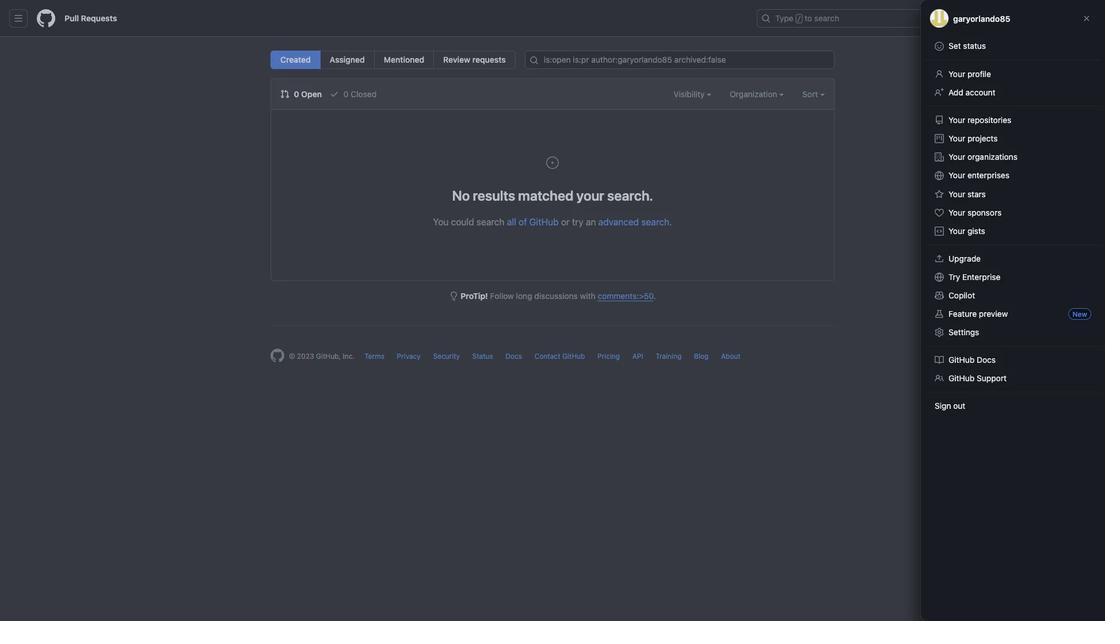 Task type: describe. For each thing, give the bounding box(es) containing it.
1 horizontal spatial docs
[[977, 356, 996, 365]]

your projects
[[949, 134, 998, 143]]

github up github support
[[949, 356, 975, 365]]

repositories
[[968, 115, 1012, 125]]

sponsors
[[968, 208, 1002, 218]]

visibility
[[674, 89, 707, 99]]

visibility button
[[674, 88, 712, 100]]

github support link
[[931, 370, 1096, 388]]

your organizations
[[949, 152, 1018, 162]]

training
[[656, 353, 682, 361]]

try enterprise link
[[931, 268, 1096, 287]]

stars
[[968, 190, 986, 199]]

copilot link
[[931, 287, 1096, 305]]

github docs
[[949, 356, 996, 365]]

github right of
[[530, 217, 559, 227]]

github inside footer
[[563, 353, 585, 361]]

security
[[433, 353, 460, 361]]

you
[[433, 217, 449, 227]]

no
[[452, 187, 470, 204]]

pull requests
[[64, 14, 117, 23]]

api
[[633, 353, 644, 361]]

search.
[[608, 187, 653, 204]]

sign out
[[935, 402, 966, 411]]

your gists link
[[931, 222, 1096, 241]]

set
[[949, 41, 961, 51]]

homepage image inside footer
[[271, 349, 284, 363]]

plus image
[[978, 14, 988, 23]]

your for your enterprises
[[949, 171, 966, 180]]

api link
[[633, 353, 644, 361]]

0 horizontal spatial homepage image
[[37, 9, 55, 28]]

command palette image
[[945, 14, 954, 23]]

feature preview
[[949, 310, 1008, 319]]

or
[[561, 217, 570, 227]]

your for your stars
[[949, 190, 966, 199]]

requests
[[81, 14, 117, 23]]

organization
[[730, 89, 780, 99]]

comments:>50 link
[[598, 292, 654, 301]]

of
[[519, 217, 527, 227]]

©
[[289, 353, 295, 361]]

0 open
[[292, 89, 322, 99]]

0 horizontal spatial search
[[477, 217, 505, 227]]

garyorlando85
[[954, 14, 1011, 23]]

your for your repositories
[[949, 115, 966, 125]]

advanced
[[599, 217, 639, 227]]

assigned
[[330, 55, 365, 64]]

git pull request image
[[280, 90, 290, 99]]

your organizations link
[[931, 148, 1096, 166]]

your for your organizations
[[949, 152, 966, 162]]

all of github link
[[507, 217, 559, 227]]

light bulb image
[[449, 292, 459, 301]]

github down github docs
[[949, 374, 975, 384]]

Search all issues text field
[[525, 51, 835, 69]]

blog
[[694, 353, 709, 361]]

long
[[516, 292, 532, 301]]

protip!
[[461, 292, 488, 301]]

an
[[586, 217, 596, 227]]

github,
[[316, 353, 341, 361]]

follow
[[490, 292, 514, 301]]

check image
[[330, 90, 339, 99]]

sort button
[[803, 88, 825, 100]]

settings
[[949, 328, 980, 337]]

support
[[977, 374, 1007, 384]]

closed
[[351, 89, 377, 99]]

0 for closed
[[344, 89, 349, 99]]

pricing link
[[598, 353, 620, 361]]

0 closed
[[342, 89, 377, 99]]

github support
[[949, 374, 1007, 384]]

status
[[473, 353, 493, 361]]

review requests
[[444, 55, 506, 64]]

about link
[[721, 353, 741, 361]]

mentioned link
[[374, 51, 434, 69]]

account
[[966, 88, 996, 97]]

your gists
[[949, 227, 986, 236]]

privacy
[[397, 353, 421, 361]]

profile
[[968, 69, 992, 79]]

/
[[797, 15, 802, 23]]

Issues search field
[[525, 51, 835, 69]]

your for your sponsors
[[949, 208, 966, 218]]

2 horizontal spatial search
[[815, 14, 840, 23]]

results
[[473, 187, 515, 204]]

add
[[949, 88, 964, 97]]

type / to search
[[776, 14, 840, 23]]

assigned link
[[320, 51, 375, 69]]

close image
[[1083, 14, 1092, 23]]

organizations
[[968, 152, 1018, 162]]

your for your profile
[[949, 69, 966, 79]]

set status
[[949, 41, 987, 51]]

contact github
[[535, 353, 585, 361]]

your sponsors
[[949, 208, 1002, 218]]

sign
[[935, 402, 952, 411]]

dialog containing garyorlando85
[[921, 0, 1106, 622]]



Task type: vqa. For each thing, say whether or not it's contained in the screenshot.
to
yes



Task type: locate. For each thing, give the bounding box(es) containing it.
to
[[805, 14, 813, 23]]

0 right git pull request image at the top of the page
[[294, 89, 299, 99]]

search left all
[[477, 217, 505, 227]]

try
[[949, 273, 961, 282]]

no results matched your search.
[[452, 187, 653, 204]]

your up add
[[949, 69, 966, 79]]

1 horizontal spatial homepage image
[[271, 349, 284, 363]]

organization button
[[730, 88, 784, 100]]

settings link
[[931, 324, 1096, 342]]

your left gists
[[949, 227, 966, 236]]

your left stars
[[949, 190, 966, 199]]

search down search.
[[642, 217, 670, 227]]

comments:>50
[[598, 292, 654, 301]]

1 your from the top
[[949, 69, 966, 79]]

dialog
[[921, 0, 1106, 622]]

2 your from the top
[[949, 115, 966, 125]]

.
[[670, 217, 672, 227], [654, 292, 656, 301]]

your up your gists
[[949, 208, 966, 218]]

homepage image
[[37, 9, 55, 28], [271, 349, 284, 363]]

preview
[[979, 310, 1008, 319]]

your repositories
[[949, 115, 1012, 125]]

projects
[[968, 134, 998, 143]]

your enterprises link
[[931, 166, 1096, 185]]

0 for open
[[294, 89, 299, 99]]

upgrade
[[949, 254, 981, 264]]

gists
[[968, 227, 986, 236]]

your profile link
[[931, 65, 1096, 84]]

add account link
[[931, 84, 1096, 102]]

your sponsors link
[[931, 204, 1096, 222]]

1 horizontal spatial .
[[670, 217, 672, 227]]

0 vertical spatial .
[[670, 217, 672, 227]]

0 right check icon
[[344, 89, 349, 99]]

8 your from the top
[[949, 227, 966, 236]]

0 horizontal spatial 0
[[294, 89, 299, 99]]

search image
[[530, 56, 539, 65]]

4 your from the top
[[949, 152, 966, 162]]

your
[[577, 187, 605, 204]]

your enterprises
[[949, 171, 1010, 180]]

pull
[[64, 14, 79, 23]]

footer containing © 2023 github, inc.
[[261, 326, 844, 392]]

github right contact
[[563, 353, 585, 361]]

your for your gists
[[949, 227, 966, 236]]

could
[[451, 217, 474, 227]]

your inside "link"
[[949, 69, 966, 79]]

your up 'your projects'
[[949, 115, 966, 125]]

docs up the support
[[977, 356, 996, 365]]

github docs link
[[931, 351, 1096, 370]]

try
[[572, 217, 584, 227]]

enterprise
[[963, 273, 1001, 282]]

your stars
[[949, 190, 986, 199]]

your repositories link
[[931, 111, 1096, 130]]

feature
[[949, 310, 977, 319]]

sort
[[803, 89, 818, 99]]

training link
[[656, 353, 682, 361]]

protip! follow long discussions with comments:>50 .
[[461, 292, 656, 301]]

mentioned
[[384, 55, 425, 64]]

your up "your stars"
[[949, 171, 966, 180]]

your stars link
[[931, 185, 1096, 204]]

open
[[301, 89, 322, 99]]

2023
[[297, 353, 314, 361]]

homepage image left ©
[[271, 349, 284, 363]]

status
[[964, 41, 987, 51]]

matched
[[518, 187, 574, 204]]

inc.
[[343, 353, 355, 361]]

your for your projects
[[949, 134, 966, 143]]

footer
[[261, 326, 844, 392]]

1 vertical spatial homepage image
[[271, 349, 284, 363]]

pricing
[[598, 353, 620, 361]]

privacy link
[[397, 353, 421, 361]]

terms link
[[365, 353, 385, 361]]

copilot
[[949, 291, 976, 301]]

2 0 from the left
[[344, 89, 349, 99]]

search
[[815, 14, 840, 23], [477, 217, 505, 227], [642, 217, 670, 227]]

1 horizontal spatial search
[[642, 217, 670, 227]]

add account
[[949, 88, 996, 97]]

triangle down image
[[990, 13, 999, 22]]

all
[[507, 217, 516, 227]]

0 open link
[[280, 88, 322, 100]]

contact
[[535, 353, 561, 361]]

homepage image left the pull
[[37, 9, 55, 28]]

0 horizontal spatial .
[[654, 292, 656, 301]]

0 vertical spatial homepage image
[[37, 9, 55, 28]]

your down 'your projects'
[[949, 152, 966, 162]]

docs inside footer
[[506, 353, 522, 361]]

7 your from the top
[[949, 208, 966, 218]]

contact github link
[[535, 353, 585, 361]]

search right to at the right of the page
[[815, 14, 840, 23]]

0 closed link
[[330, 88, 377, 100]]

pull requests element
[[271, 51, 516, 69]]

your profile
[[949, 69, 992, 79]]

docs right the status link
[[506, 353, 522, 361]]

5 your from the top
[[949, 171, 966, 180]]

1 0 from the left
[[294, 89, 299, 99]]

3 your from the top
[[949, 134, 966, 143]]

docs link
[[506, 353, 522, 361]]

feature preview button
[[931, 305, 1096, 324]]

blog link
[[694, 353, 709, 361]]

your left the projects
[[949, 134, 966, 143]]

requests
[[473, 55, 506, 64]]

0 horizontal spatial docs
[[506, 353, 522, 361]]

6 your from the top
[[949, 190, 966, 199]]

your projects link
[[931, 130, 1096, 148]]

set status button
[[931, 37, 1096, 56]]

review
[[444, 55, 471, 64]]

discussions
[[535, 292, 578, 301]]

advanced search link
[[599, 217, 670, 227]]

review requests link
[[434, 51, 516, 69]]

issue opened image
[[546, 156, 560, 170]]

status link
[[473, 353, 493, 361]]

type
[[776, 14, 794, 23]]

1 horizontal spatial 0
[[344, 89, 349, 99]]

about
[[721, 353, 741, 361]]

0
[[294, 89, 299, 99], [344, 89, 349, 99]]

terms
[[365, 353, 385, 361]]

sign out link
[[931, 397, 1096, 416]]

1 vertical spatial .
[[654, 292, 656, 301]]



